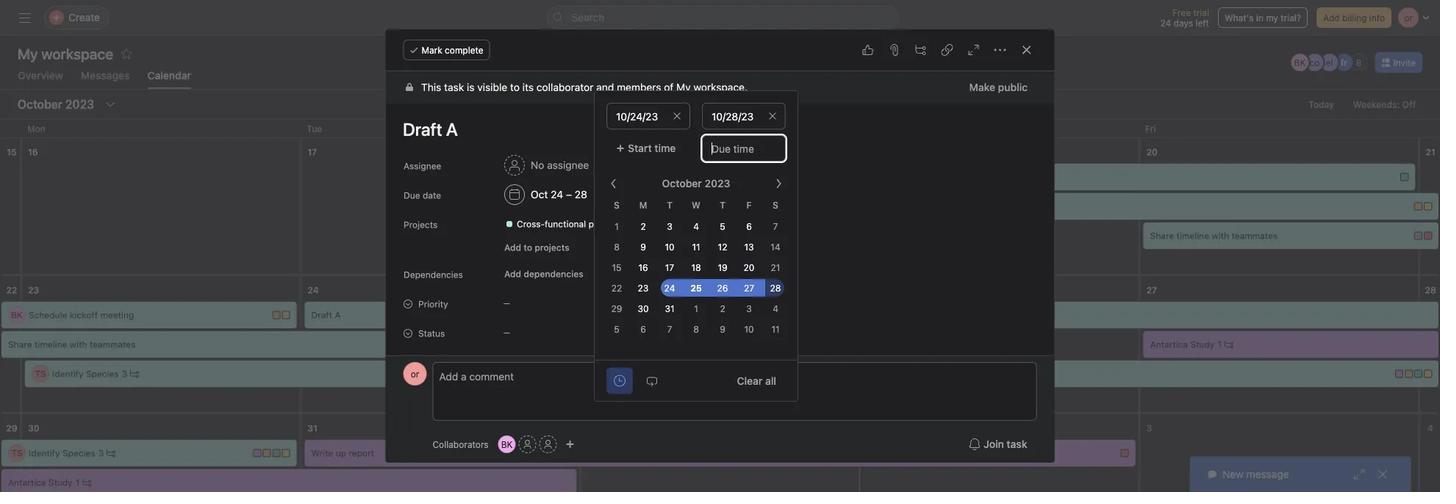 Task type: vqa. For each thing, say whether or not it's contained in the screenshot.


Task type: describe. For each thing, give the bounding box(es) containing it.
trial
[[1194, 7, 1210, 18]]

start time button
[[607, 135, 690, 162]]

invite
[[1394, 57, 1416, 68]]

report
[[349, 449, 374, 459]]

1 horizontal spatial 15
[[612, 263, 622, 273]]

left
[[1196, 18, 1210, 28]]

Due date text field
[[702, 103, 786, 129]]

13
[[744, 242, 754, 253]]

october 2023 button
[[653, 171, 755, 197]]

dependencies
[[403, 270, 463, 280]]

task for this
[[444, 81, 464, 93]]

0 horizontal spatial 20
[[744, 263, 755, 273]]

oct 24 – 28
[[531, 189, 587, 201]]

0 horizontal spatial 27
[[744, 283, 754, 294]]

24 up draft a
[[308, 285, 319, 296]]

1 vertical spatial identify species
[[29, 449, 95, 459]]

0 vertical spatial 20
[[1147, 147, 1158, 157]]

oct
[[531, 189, 548, 201]]

mark complete button
[[403, 40, 490, 60]]

draft a
[[311, 310, 341, 321]]

0 horizontal spatial 17
[[308, 147, 317, 157]]

1 horizontal spatial 25
[[691, 283, 702, 294]]

add to projects
[[504, 243, 569, 253]]

schedule kickoff meeting
[[29, 310, 134, 321]]

close image
[[1377, 469, 1389, 481]]

complete
[[445, 45, 484, 55]]

1 vertical spatial 6
[[641, 325, 646, 335]]

1 horizontal spatial 28
[[770, 283, 781, 294]]

clear start date image
[[673, 112, 682, 121]]

0 horizontal spatial 2
[[641, 222, 646, 232]]

0 horizontal spatial 21
[[771, 263, 780, 273]]

leftcount image for 3
[[130, 370, 139, 379]]

october 2023
[[18, 97, 94, 111]]

0 vertical spatial 31
[[665, 304, 675, 314]]

write
[[311, 449, 333, 459]]

0 horizontal spatial 10
[[665, 242, 675, 253]]

1 vertical spatial 30
[[28, 424, 39, 434]]

f
[[747, 200, 752, 210]]

1 vertical spatial identify
[[29, 449, 60, 459]]

28 inside main content
[[574, 189, 587, 201]]

october 2023
[[662, 178, 730, 190]]

or button
[[403, 363, 427, 386]]

no
[[531, 159, 544, 171]]

join
[[984, 439, 1004, 451]]

what's in my trial?
[[1225, 13, 1301, 23]]

study for 30
[[48, 478, 73, 488]]

— for priority
[[503, 299, 510, 308]]

overview button
[[18, 69, 63, 89]]

0 horizontal spatial teammates
[[90, 340, 136, 350]]

1 vertical spatial share timeline with teammates
[[8, 340, 136, 350]]

12
[[718, 242, 728, 253]]

0 vertical spatial project
[[635, 172, 664, 182]]

functional
[[544, 219, 586, 229]]

bk button
[[498, 436, 516, 454]]

draft project brief
[[612, 172, 686, 182]]

mark
[[422, 45, 442, 55]]

0 vertical spatial 6
[[746, 222, 752, 232]]

is
[[467, 81, 474, 93]]

— button for status
[[497, 323, 586, 343]]

2023
[[705, 178, 730, 190]]

messages
[[81, 69, 130, 82]]

1 horizontal spatial 11
[[772, 325, 780, 335]]

–
[[566, 189, 572, 201]]

due date
[[403, 190, 441, 201]]

0 horizontal spatial 18
[[587, 147, 597, 157]]

brief
[[667, 172, 686, 182]]

0 vertical spatial species
[[86, 369, 119, 379]]

1 horizontal spatial 22
[[612, 283, 622, 294]]

0 horizontal spatial 29
[[6, 424, 17, 434]]

0 vertical spatial 16
[[28, 147, 38, 157]]

description
[[403, 358, 451, 368]]

0 horizontal spatial 22
[[6, 285, 17, 296]]

24 inside main content
[[551, 189, 563, 201]]

add or remove collaborators image
[[566, 440, 575, 449]]

all
[[765, 375, 776, 387]]

bk inside "button"
[[501, 440, 513, 450]]

14
[[771, 242, 781, 253]]

set to repeat image
[[646, 375, 658, 387]]

messages button
[[81, 69, 130, 89]]

1 horizontal spatial teammates
[[1232, 231, 1278, 241]]

bk left previous month icon
[[594, 172, 606, 182]]

add billing info button
[[1317, 7, 1392, 28]]

0 horizontal spatial 7
[[667, 325, 672, 335]]

free
[[1173, 7, 1191, 18]]

1 vertical spatial share
[[8, 340, 32, 350]]

cross-
[[517, 219, 544, 229]]

up
[[336, 449, 346, 459]]

today
[[1309, 99, 1334, 110]]

0 vertical spatial share
[[1150, 231, 1174, 241]]

24 left 26
[[664, 283, 675, 294]]

previous month image
[[608, 178, 620, 190]]

clear all
[[737, 375, 776, 387]]

start time
[[628, 142, 676, 154]]

2 t from the left
[[720, 200, 726, 210]]

weekends:
[[1354, 99, 1400, 110]]

search list box
[[547, 6, 900, 29]]

time
[[655, 142, 676, 154]]

assignee
[[547, 159, 589, 171]]

search
[[572, 11, 605, 24]]

0 horizontal spatial 11
[[692, 242, 700, 253]]

w
[[692, 200, 701, 210]]

my
[[1266, 13, 1279, 23]]

date
[[422, 190, 441, 201]]

cross-functional project plan
[[517, 219, 638, 229]]

1 vertical spatial timeline
[[35, 340, 67, 350]]

clear due date image
[[768, 112, 777, 121]]

1 horizontal spatial 2
[[689, 172, 694, 182]]

0 horizontal spatial 4
[[693, 222, 699, 232]]

antartica for 27
[[1150, 340, 1188, 350]]

1 horizontal spatial 5
[[720, 222, 726, 232]]

leftcount image for 1
[[1225, 340, 1234, 349]]

cross-functional project plan link
[[499, 217, 644, 232]]

leftcount image for 3
[[107, 449, 116, 458]]

bk left co
[[1295, 57, 1306, 68]]

el
[[1326, 57, 1333, 68]]

bk left schedule
[[11, 310, 23, 321]]

1 horizontal spatial timeline
[[1177, 231, 1210, 241]]

2 vertical spatial 4
[[1428, 424, 1434, 434]]

1 vertical spatial ts
[[11, 449, 23, 459]]

2 horizontal spatial 28
[[1425, 285, 1437, 296]]

this task is visible to its collaborator and members of my workspace.
[[421, 81, 747, 93]]

0 horizontal spatial 5
[[614, 325, 620, 335]]

1 horizontal spatial 23
[[638, 283, 649, 294]]

add to starred image
[[121, 48, 132, 60]]

add for add dependencies
[[504, 269, 521, 279]]

0 vertical spatial to
[[510, 81, 519, 93]]

its
[[522, 81, 533, 93]]

make public button
[[960, 74, 1037, 101]]

co
[[1310, 57, 1320, 68]]

tue
[[307, 124, 322, 134]]

mon
[[27, 124, 46, 134]]

invite button
[[1375, 52, 1423, 73]]

fri
[[1145, 124, 1156, 134]]

collaborators
[[433, 440, 489, 450]]

weekends: off
[[1354, 99, 1416, 110]]

1 horizontal spatial 21
[[1426, 147, 1436, 157]]

0 vertical spatial 8
[[1356, 57, 1362, 68]]

kickoff
[[70, 310, 98, 321]]

antartica for 30
[[8, 478, 46, 488]]

0 horizontal spatial 31
[[308, 424, 318, 434]]

1 vertical spatial 10
[[744, 325, 754, 335]]

1 vertical spatial 4
[[773, 304, 779, 314]]

1 horizontal spatial 29
[[611, 304, 622, 314]]

1 horizontal spatial 7
[[773, 222, 778, 232]]

1 horizontal spatial 17
[[665, 263, 674, 273]]

leftcount image for 2
[[697, 173, 706, 182]]

join task
[[984, 439, 1028, 451]]

calendar
[[147, 69, 191, 82]]

0 vertical spatial ts
[[35, 369, 46, 379]]

make public
[[969, 81, 1028, 93]]

add dependencies button
[[497, 264, 590, 285]]

0 vertical spatial identify species
[[52, 369, 119, 379]]

1 s from the left
[[614, 200, 620, 210]]

or
[[411, 369, 419, 379]]

projects
[[534, 243, 569, 253]]

main content containing this task is visible to its collaborator and members of my workspace.
[[386, 71, 1055, 493]]

1 vertical spatial 18
[[691, 263, 701, 273]]

— button for priority
[[497, 293, 586, 314]]

1 horizontal spatial 27
[[1147, 285, 1157, 296]]

my workspace
[[18, 45, 113, 62]]

1 horizontal spatial 30
[[638, 304, 649, 314]]

0 vertical spatial with
[[1212, 231, 1229, 241]]



Task type: locate. For each thing, give the bounding box(es) containing it.
1 vertical spatial 31
[[308, 424, 318, 434]]

priority
[[418, 299, 448, 310]]

my
[[676, 81, 691, 93]]

leftcount image
[[1225, 340, 1234, 349], [130, 370, 139, 379]]

24 left "–"
[[551, 189, 563, 201]]

27
[[744, 283, 754, 294], [1147, 285, 1157, 296]]

18 down wed
[[587, 147, 597, 157]]

0 vertical spatial task
[[444, 81, 464, 93]]

0 vertical spatial teammates
[[1232, 231, 1278, 241]]

draft for draft project brief
[[612, 172, 633, 182]]

members
[[617, 81, 661, 93]]

1 vertical spatial 5
[[614, 325, 620, 335]]

add inside button
[[504, 269, 521, 279]]

to inside add to projects button
[[523, 243, 532, 253]]

1 — button from the top
[[497, 293, 586, 314]]

1 vertical spatial 21
[[771, 263, 780, 273]]

study for 27
[[1191, 340, 1215, 350]]

0 vertical spatial antartica study
[[1150, 340, 1215, 350]]

october
[[662, 178, 702, 190]]

identify species
[[52, 369, 119, 379], [29, 449, 95, 459]]

1 horizontal spatial s
[[773, 200, 779, 210]]

0 vertical spatial leftcount image
[[1225, 340, 1234, 349]]

26
[[717, 283, 728, 294]]

1 vertical spatial species
[[62, 449, 95, 459]]

20 down the 13
[[744, 263, 755, 273]]

t down 2023
[[720, 200, 726, 210]]

calendar button
[[147, 69, 191, 89]]

share timeline with teammates
[[1150, 231, 1278, 241], [8, 340, 136, 350]]

— button down add dependencies
[[497, 293, 586, 314]]

0 likes. click to like this task image
[[862, 44, 874, 56]]

bk right collaborators
[[501, 440, 513, 450]]

5 up the 12
[[720, 222, 726, 232]]

0 horizontal spatial study
[[48, 478, 73, 488]]

start
[[628, 142, 652, 154]]

1 horizontal spatial t
[[720, 200, 726, 210]]

2 — from the top
[[503, 329, 510, 337]]

t down 'october'
[[667, 200, 673, 210]]

in
[[1256, 13, 1264, 23]]

leftcount image
[[697, 173, 706, 182], [107, 449, 116, 458], [83, 479, 91, 488]]

1 vertical spatial 8
[[614, 242, 620, 253]]

2 s from the left
[[773, 200, 779, 210]]

plan
[[620, 219, 638, 229]]

1 t from the left
[[667, 200, 673, 210]]

0 vertical spatial 15
[[7, 147, 17, 157]]

9 down m
[[641, 242, 646, 253]]

0 horizontal spatial s
[[614, 200, 620, 210]]

7
[[773, 222, 778, 232], [667, 325, 672, 335]]

task right join
[[1007, 439, 1028, 451]]

trial?
[[1281, 13, 1301, 23]]

28
[[574, 189, 587, 201], [770, 283, 781, 294], [1425, 285, 1437, 296]]

0 horizontal spatial t
[[667, 200, 673, 210]]

2 vertical spatial 2
[[720, 304, 725, 314]]

0 vertical spatial 11
[[692, 242, 700, 253]]

2 vertical spatial add
[[504, 269, 521, 279]]

main content
[[386, 71, 1055, 493]]

add down cross-
[[504, 243, 521, 253]]

1 horizontal spatial antartica study
[[1150, 340, 1215, 350]]

— button down add dependencies button at bottom left
[[497, 323, 586, 343]]

6
[[746, 222, 752, 232], [641, 325, 646, 335]]

0 horizontal spatial share
[[8, 340, 32, 350]]

antartica study for 30
[[8, 478, 73, 488]]

10 up "clear"
[[744, 325, 754, 335]]

leftcount image for 1
[[83, 479, 91, 488]]

1 horizontal spatial 4
[[773, 304, 779, 314]]

what's
[[1225, 13, 1254, 23]]

add billing info
[[1324, 13, 1385, 23]]

off
[[1403, 99, 1416, 110]]

0 horizontal spatial 28
[[574, 189, 587, 201]]

16 down mon
[[28, 147, 38, 157]]

1 vertical spatial 15
[[612, 263, 622, 273]]

0 horizontal spatial leftcount image
[[130, 370, 139, 379]]

0 vertical spatial leftcount image
[[697, 173, 706, 182]]

20 down fri
[[1147, 147, 1158, 157]]

1 vertical spatial leftcount image
[[107, 449, 116, 458]]

24 inside free trial 24 days left
[[1161, 18, 1172, 28]]

project
[[635, 172, 664, 182], [588, 219, 618, 229]]

projects
[[403, 220, 437, 230]]

s down previous month icon
[[614, 200, 620, 210]]

workspace.
[[693, 81, 747, 93]]

s down next month icon
[[773, 200, 779, 210]]

task for join
[[1007, 439, 1028, 451]]

collaborator
[[536, 81, 593, 93]]

no assignee
[[531, 159, 589, 171]]

draft a dialog
[[386, 29, 1055, 493]]

1 vertical spatial to
[[523, 243, 532, 253]]

2 horizontal spatial leftcount image
[[697, 173, 706, 182]]

0 horizontal spatial antartica study
[[8, 478, 73, 488]]

task
[[444, 81, 464, 93], [1007, 439, 1028, 451]]

— for status
[[503, 329, 510, 337]]

clear all button
[[728, 368, 786, 394]]

0 horizontal spatial draft
[[311, 310, 332, 321]]

today button
[[1302, 94, 1341, 115]]

0 horizontal spatial 15
[[7, 147, 17, 157]]

2 right plan
[[641, 222, 646, 232]]

a
[[335, 310, 341, 321]]

wed
[[586, 124, 605, 134]]

with
[[1212, 231, 1229, 241], [70, 340, 87, 350]]

public
[[998, 81, 1028, 93]]

overview
[[18, 69, 63, 82]]

25 left 26
[[691, 283, 702, 294]]

2 horizontal spatial 4
[[1428, 424, 1434, 434]]

1 horizontal spatial antartica
[[1150, 340, 1188, 350]]

0 horizontal spatial 25
[[587, 285, 598, 296]]

1 vertical spatial 7
[[667, 325, 672, 335]]

0 horizontal spatial 8
[[614, 242, 620, 253]]

11
[[692, 242, 700, 253], [772, 325, 780, 335]]

5 up add time image
[[614, 325, 620, 335]]

24 left the days
[[1161, 18, 1172, 28]]

t
[[667, 200, 673, 210], [720, 200, 726, 210]]

0 vertical spatial 30
[[638, 304, 649, 314]]

draft down start
[[612, 172, 633, 182]]

2 horizontal spatial 2
[[720, 304, 725, 314]]

Task Name text field
[[393, 113, 1037, 146]]

fr
[[1341, 57, 1348, 68]]

project inside main content
[[588, 219, 618, 229]]

share
[[1150, 231, 1174, 241], [8, 340, 32, 350]]

2 right brief
[[689, 172, 694, 182]]

add for add billing info
[[1324, 13, 1340, 23]]

0 vertical spatial draft
[[612, 172, 633, 182]]

16
[[28, 147, 38, 157], [639, 263, 648, 273]]

1 horizontal spatial project
[[635, 172, 664, 182]]

0 vertical spatial — button
[[497, 293, 586, 314]]

2
[[689, 172, 694, 182], [641, 222, 646, 232], [720, 304, 725, 314]]

19
[[718, 263, 728, 273]]

assignee
[[403, 161, 441, 171]]

4
[[693, 222, 699, 232], [773, 304, 779, 314], [1428, 424, 1434, 434]]

task inside main content
[[444, 81, 464, 93]]

1 horizontal spatial task
[[1007, 439, 1028, 451]]

1
[[615, 222, 619, 232], [694, 304, 698, 314], [1218, 340, 1222, 350], [76, 478, 80, 488]]

mark complete
[[422, 45, 484, 55]]

2 vertical spatial 8
[[694, 325, 699, 335]]

16 down m
[[639, 263, 648, 273]]

2 horizontal spatial 8
[[1356, 57, 1362, 68]]

no assignee button
[[497, 152, 595, 179]]

1 horizontal spatial with
[[1212, 231, 1229, 241]]

0 vertical spatial 9
[[641, 242, 646, 253]]

18 left 19
[[691, 263, 701, 273]]

0 horizontal spatial timeline
[[35, 340, 67, 350]]

draft left a
[[311, 310, 332, 321]]

31
[[665, 304, 675, 314], [308, 424, 318, 434]]

2 — button from the top
[[497, 323, 586, 343]]

copy task link image
[[942, 44, 953, 56]]

ts
[[35, 369, 46, 379], [11, 449, 23, 459]]

0 vertical spatial add
[[1324, 13, 1340, 23]]

—
[[503, 299, 510, 308], [503, 329, 510, 337]]

0 vertical spatial 7
[[773, 222, 778, 232]]

project left brief
[[635, 172, 664, 182]]

add subtask image
[[915, 44, 927, 56]]

1 horizontal spatial leftcount image
[[107, 449, 116, 458]]

11 left the 12
[[692, 242, 700, 253]]

25
[[691, 283, 702, 294], [587, 285, 598, 296]]

bk
[[1295, 57, 1306, 68], [594, 172, 606, 182], [11, 310, 23, 321], [501, 440, 513, 450]]

1 vertical spatial — button
[[497, 323, 586, 343]]

17 left 19
[[665, 263, 674, 273]]

1 vertical spatial with
[[70, 340, 87, 350]]

add left billing on the top
[[1324, 13, 1340, 23]]

Due time text field
[[702, 135, 786, 162]]

billing
[[1343, 13, 1367, 23]]

weekends: off button
[[1347, 94, 1423, 115]]

1 — from the top
[[503, 299, 510, 308]]

attachments: add a file to this task, draft a image
[[889, 44, 900, 56]]

to left its
[[510, 81, 519, 93]]

22
[[612, 283, 622, 294], [6, 285, 17, 296]]

to
[[510, 81, 519, 93], [523, 243, 532, 253]]

24
[[1161, 18, 1172, 28], [551, 189, 563, 201], [664, 283, 675, 294], [308, 285, 319, 296]]

11 up the all
[[772, 325, 780, 335]]

dependencies
[[523, 269, 583, 279]]

1 vertical spatial study
[[48, 478, 73, 488]]

1 vertical spatial 16
[[639, 263, 648, 273]]

collapse task pane image
[[1021, 44, 1033, 56]]

what's in my trial? button
[[1218, 7, 1308, 28]]

more actions for this task image
[[995, 44, 1006, 56]]

2 down 26
[[720, 304, 725, 314]]

expand new message image
[[1354, 469, 1365, 481]]

1 vertical spatial 9
[[720, 325, 726, 335]]

add down add to projects
[[504, 269, 521, 279]]

— button
[[497, 293, 586, 314], [497, 323, 586, 343]]

1 horizontal spatial study
[[1191, 340, 1215, 350]]

0 horizontal spatial with
[[70, 340, 87, 350]]

1 horizontal spatial ts
[[35, 369, 46, 379]]

task left is
[[444, 81, 464, 93]]

0 vertical spatial 4
[[693, 222, 699, 232]]

project left plan
[[588, 219, 618, 229]]

due
[[403, 190, 420, 201]]

make
[[969, 81, 995, 93]]

9 down 26
[[720, 325, 726, 335]]

0 vertical spatial share timeline with teammates
[[1150, 231, 1278, 241]]

add time image
[[614, 375, 626, 387]]

9
[[641, 242, 646, 253], [720, 325, 726, 335]]

next month image
[[773, 178, 785, 190]]

1 horizontal spatial 20
[[1147, 147, 1158, 157]]

0 horizontal spatial 23
[[28, 285, 39, 296]]

Start date text field
[[607, 103, 690, 129]]

study
[[1191, 340, 1215, 350], [48, 478, 73, 488]]

1 vertical spatial draft
[[311, 310, 332, 321]]

25 down add dependencies button at bottom left
[[587, 285, 598, 296]]

info
[[1370, 13, 1385, 23]]

search button
[[547, 6, 900, 29]]

task inside button
[[1007, 439, 1028, 451]]

draft for draft a
[[311, 310, 332, 321]]

m
[[639, 200, 647, 210]]

full screen image
[[968, 44, 980, 56]]

schedule
[[29, 310, 67, 321]]

1 horizontal spatial to
[[523, 243, 532, 253]]

— down add dependencies button at bottom left
[[503, 329, 510, 337]]

0 vertical spatial 29
[[611, 304, 622, 314]]

10 left the 12
[[665, 242, 675, 253]]

to down cross-
[[523, 243, 532, 253]]

free trial 24 days left
[[1161, 7, 1210, 28]]

1 horizontal spatial share
[[1150, 231, 1174, 241]]

add to projects button
[[497, 238, 576, 258]]

add for add to projects
[[504, 243, 521, 253]]

0 horizontal spatial project
[[588, 219, 618, 229]]

0 vertical spatial identify
[[52, 369, 84, 379]]

1 horizontal spatial share timeline with teammates
[[1150, 231, 1278, 241]]

0 vertical spatial 17
[[308, 147, 317, 157]]

1 vertical spatial leftcount image
[[130, 370, 139, 379]]

this
[[421, 81, 441, 93]]

17 down the tue
[[308, 147, 317, 157]]

antartica study for 27
[[1150, 340, 1215, 350]]

0 horizontal spatial to
[[510, 81, 519, 93]]

1 vertical spatial 17
[[665, 263, 674, 273]]

— down add dependencies
[[503, 299, 510, 308]]

1 horizontal spatial 18
[[691, 263, 701, 273]]

0 vertical spatial —
[[503, 299, 510, 308]]

0 vertical spatial 2
[[689, 172, 694, 182]]

draft
[[612, 172, 633, 182], [311, 310, 332, 321]]



